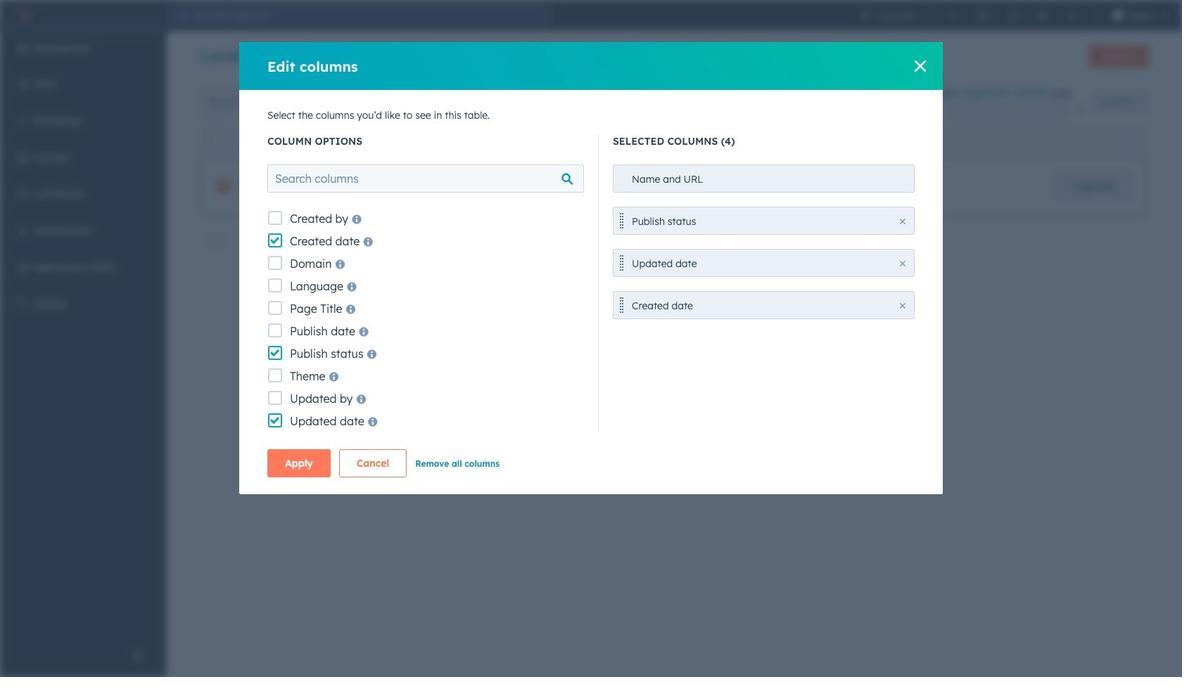 Task type: describe. For each thing, give the bounding box(es) containing it.
howard n/a image
[[1113, 10, 1124, 21]]

notifications image
[[1067, 10, 1078, 21]]

pagination navigation
[[562, 284, 689, 303]]

help image
[[1008, 10, 1019, 21]]

Search HubSpot search field
[[189, 4, 553, 27]]

0 horizontal spatial close image
[[900, 219, 906, 225]]



Task type: locate. For each thing, give the bounding box(es) containing it.
2 vertical spatial close image
[[900, 303, 906, 309]]

press to sort. image
[[668, 136, 673, 145]]

1 horizontal spatial close image
[[1077, 106, 1086, 114]]

1 horizontal spatial press to sort. element
[[1126, 136, 1131, 147]]

1 vertical spatial close image
[[900, 261, 906, 267]]

0 vertical spatial close image
[[1077, 106, 1086, 114]]

marketplaces image
[[978, 10, 989, 21]]

Search columns search field
[[267, 165, 584, 193]]

progress bar
[[921, 106, 933, 117]]

Search content search field
[[200, 88, 411, 116]]

close image
[[1077, 106, 1086, 114], [900, 219, 906, 225]]

settings image
[[1037, 10, 1049, 21]]

banner
[[200, 41, 1149, 73]]

press to sort. element
[[668, 136, 673, 147], [1126, 136, 1131, 147]]

2 press to sort. element from the left
[[1126, 136, 1131, 147]]

0 horizontal spatial menu
[[0, 31, 166, 643]]

1 vertical spatial close image
[[900, 219, 906, 225]]

1 press to sort. element from the left
[[668, 136, 673, 147]]

dialog
[[239, 42, 943, 495]]

0 vertical spatial close image
[[915, 61, 926, 72]]

close image
[[915, 61, 926, 72], [900, 261, 906, 267], [900, 303, 906, 309]]

0 horizontal spatial press to sort. element
[[668, 136, 673, 147]]

1 horizontal spatial menu
[[851, 0, 1174, 31]]

menu
[[851, 0, 1174, 31], [0, 31, 166, 643]]

press to sort. image
[[1126, 136, 1131, 145]]



Task type: vqa. For each thing, say whether or not it's contained in the screenshot.
Descending sort. Press to sort ascending. image
no



